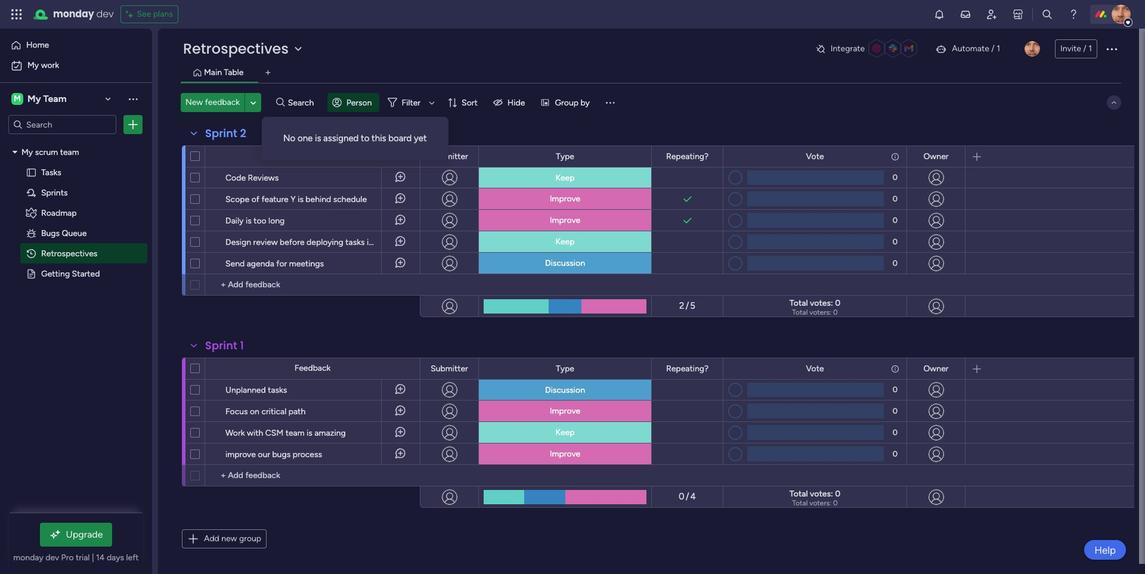 Task type: describe. For each thing, give the bounding box(es) containing it.
Sprint 1 field
[[202, 338, 247, 354]]

scope of feature y is behind schedule
[[226, 194, 367, 205]]

my team
[[27, 93, 67, 104]]

2 keep from the top
[[556, 237, 575, 247]]

scope
[[226, 194, 250, 205]]

my for my work
[[27, 60, 39, 70]]

is right y
[[298, 194, 304, 205]]

group by
[[555, 98, 590, 108]]

list box containing my scrum team
[[0, 139, 152, 445]]

no
[[283, 133, 296, 144]]

feedback
[[205, 97, 240, 107]]

meetings
[[289, 259, 324, 269]]

submitter for 2
[[431, 151, 468, 161]]

discussion for unplanned tasks
[[545, 385, 585, 395]]

see plans button
[[121, 5, 178, 23]]

my work option
[[7, 56, 145, 75]]

unplanned
[[226, 385, 266, 396]]

started
[[72, 268, 100, 279]]

my for my team
[[27, 93, 41, 104]]

search everything image
[[1042, 8, 1054, 20]]

pro
[[61, 553, 74, 563]]

review
[[253, 237, 278, 248]]

team
[[43, 93, 67, 104]]

invite / 1
[[1061, 44, 1092, 54]]

add new group button
[[182, 530, 267, 549]]

0 horizontal spatial retrospectives
[[41, 248, 97, 258]]

bugs
[[272, 450, 291, 460]]

amazing
[[315, 428, 346, 439]]

sprint for sprint 2
[[205, 126, 237, 141]]

column information image
[[891, 152, 900, 161]]

2 + add feedback text field from the top
[[211, 469, 415, 483]]

votes: for second the + add feedback text field from the top of the page
[[810, 489, 833, 499]]

vote for column information icon
[[806, 364, 824, 374]]

arrow down image
[[425, 95, 439, 110]]

sprint 2
[[205, 126, 246, 141]]

main table button
[[201, 66, 247, 79]]

tasks
[[41, 167, 61, 177]]

improve
[[226, 450, 256, 460]]

1 type field from the top
[[553, 150, 577, 163]]

code reviews
[[226, 173, 279, 183]]

workspace options image
[[127, 93, 139, 105]]

1 inside field
[[240, 338, 244, 353]]

daily
[[226, 216, 244, 226]]

1 vertical spatial team
[[286, 428, 305, 439]]

main table
[[204, 67, 244, 78]]

5
[[690, 301, 696, 312]]

main table tab list
[[181, 63, 1122, 83]]

sprint for sprint 1
[[205, 338, 237, 353]]

invite
[[1061, 44, 1082, 54]]

options image
[[127, 119, 139, 131]]

angle down image
[[250, 98, 256, 107]]

yet
[[414, 133, 427, 144]]

sprint 1
[[205, 338, 244, 353]]

feedback for 1
[[295, 363, 331, 373]]

home link
[[7, 36, 145, 55]]

feedback for 2
[[295, 151, 331, 161]]

unplanned tasks
[[226, 385, 287, 396]]

Sprint 2 field
[[202, 126, 249, 141]]

feature
[[262, 194, 289, 205]]

1 horizontal spatial tasks
[[346, 237, 365, 248]]

3 improve from the top
[[550, 406, 581, 416]]

group by button
[[536, 93, 597, 112]]

automate
[[952, 44, 990, 54]]

send agenda for meetings
[[226, 259, 324, 269]]

long
[[269, 216, 285, 226]]

this
[[372, 133, 386, 144]]

/ for 0
[[686, 492, 689, 502]]

much
[[375, 237, 396, 248]]

see
[[137, 9, 151, 19]]

upgrade
[[66, 529, 103, 541]]

repeating? for 1st repeating? field from the bottom
[[666, 364, 709, 374]]

monday for monday dev
[[53, 7, 94, 21]]

invite members image
[[986, 8, 998, 20]]

design
[[226, 237, 251, 248]]

total votes: 0 total voters: 0 for second the + add feedback text field from the top of the page
[[790, 489, 841, 508]]

see plans
[[137, 9, 173, 19]]

caret down image
[[13, 148, 17, 156]]

design review before deploying tasks is much better
[[226, 237, 421, 248]]

2 type field from the top
[[553, 362, 577, 376]]

4
[[691, 492, 696, 502]]

1 owner field from the top
[[921, 150, 952, 163]]

Search in workspace field
[[25, 118, 100, 132]]

sort
[[462, 98, 478, 108]]

getting started
[[41, 268, 100, 279]]

dev for monday dev
[[96, 7, 114, 21]]

notifications image
[[934, 8, 946, 20]]

1 keep from the top
[[556, 173, 575, 183]]

help button
[[1085, 541, 1126, 560]]

1 vertical spatial tasks
[[268, 385, 287, 396]]

collapse image
[[1110, 98, 1119, 107]]

help
[[1095, 544, 1116, 556]]

table
[[224, 67, 244, 78]]

2 inside the sprint 2 field
[[240, 126, 246, 141]]

to
[[361, 133, 370, 144]]

2 improve from the top
[[550, 215, 581, 226]]

process
[[293, 450, 322, 460]]

new feedback
[[186, 97, 240, 107]]

send
[[226, 259, 245, 269]]

owner for 1st owner field
[[924, 151, 949, 161]]

menu image
[[604, 97, 616, 109]]

person button
[[327, 93, 379, 112]]

14
[[96, 553, 105, 563]]

dev for monday dev pro trial | 14 days left
[[45, 553, 59, 563]]

options image
[[1105, 42, 1119, 56]]

add new group
[[204, 534, 261, 544]]

select product image
[[11, 8, 23, 20]]

filter
[[402, 98, 421, 108]]

csm
[[265, 428, 284, 439]]

no one is assigned to this board yet
[[283, 133, 427, 144]]

roadmap
[[41, 208, 77, 218]]

code
[[226, 173, 246, 183]]

/ for invite
[[1084, 44, 1087, 54]]

scrum
[[35, 147, 58, 157]]

days
[[107, 553, 124, 563]]

too
[[254, 216, 266, 226]]

discussion for send agenda for meetings
[[545, 258, 585, 268]]

total votes: 0 total voters: 0 for first the + add feedback text field from the top of the page
[[790, 298, 841, 317]]

column information image
[[891, 364, 900, 374]]

critical
[[262, 407, 287, 417]]



Task type: locate. For each thing, give the bounding box(es) containing it.
4 improve from the top
[[550, 449, 581, 459]]

my left work
[[27, 60, 39, 70]]

1 vertical spatial vote field
[[803, 362, 827, 376]]

0 vertical spatial submitter field
[[428, 150, 471, 163]]

1 vertical spatial discussion
[[545, 385, 585, 395]]

y
[[291, 194, 296, 205]]

update feed image
[[960, 8, 972, 20]]

1 votes: from the top
[[810, 298, 833, 308]]

monday dev
[[53, 7, 114, 21]]

new
[[186, 97, 203, 107]]

james peterson image left invite
[[1025, 41, 1040, 57]]

team right scrum
[[60, 147, 79, 157]]

/ inside button
[[1084, 44, 1087, 54]]

3 keep from the top
[[556, 428, 575, 438]]

2 vertical spatial keep
[[556, 428, 575, 438]]

1 vertical spatial submitter field
[[428, 362, 471, 376]]

daily is too long
[[226, 216, 285, 226]]

work with csm team is amazing
[[226, 428, 346, 439]]

2 voters: from the top
[[810, 499, 832, 508]]

hide button
[[489, 93, 532, 112]]

is left amazing at the left bottom
[[307, 428, 313, 439]]

path
[[289, 407, 306, 417]]

2 repeating? field from the top
[[663, 362, 712, 376]]

deploying
[[307, 237, 344, 248]]

0 vertical spatial repeating?
[[666, 151, 709, 161]]

2 sprint from the top
[[205, 338, 237, 353]]

2 total votes: 0 total voters: 0 from the top
[[790, 489, 841, 508]]

Vote field
[[803, 150, 827, 163], [803, 362, 827, 376]]

retrospectives up table at top left
[[183, 39, 289, 58]]

is right "one" on the top
[[315, 133, 321, 144]]

my work link
[[7, 56, 145, 75]]

dev left pro
[[45, 553, 59, 563]]

1 right automate
[[997, 44, 1000, 54]]

public board image
[[26, 166, 37, 178]]

1 + add feedback text field from the top
[[211, 278, 415, 292]]

0 vertical spatial monday
[[53, 7, 94, 21]]

|
[[92, 553, 94, 563]]

queue
[[62, 228, 87, 238]]

1 sprint from the top
[[205, 126, 237, 141]]

sprint
[[205, 126, 237, 141], [205, 338, 237, 353]]

1 repeating? field from the top
[[663, 150, 712, 163]]

+ add feedback text field down process
[[211, 469, 415, 483]]

owner for 1st owner field from the bottom
[[924, 364, 949, 374]]

repeating?
[[666, 151, 709, 161], [666, 364, 709, 374]]

tasks up critical
[[268, 385, 287, 396]]

invite / 1 button
[[1055, 39, 1098, 58]]

1 horizontal spatial dev
[[96, 7, 114, 21]]

0 vertical spatial sprint
[[205, 126, 237, 141]]

before
[[280, 237, 305, 248]]

monday up home link
[[53, 7, 94, 21]]

repeating? for first repeating? field from the top
[[666, 151, 709, 161]]

owner right column information image
[[924, 151, 949, 161]]

is left much
[[367, 237, 373, 248]]

1 horizontal spatial james peterson image
[[1112, 5, 1131, 24]]

2 left 5
[[680, 301, 685, 312]]

is left "too"
[[246, 216, 252, 226]]

votes:
[[810, 298, 833, 308], [810, 489, 833, 499]]

+ Add feedback text field
[[211, 278, 415, 292], [211, 469, 415, 483]]

0 vertical spatial retrospectives
[[183, 39, 289, 58]]

2 type from the top
[[556, 364, 574, 374]]

1 vertical spatial feedback
[[295, 363, 331, 373]]

/ for 2
[[686, 301, 689, 312]]

bugs queue
[[41, 228, 87, 238]]

for
[[276, 259, 287, 269]]

0 vertical spatial owner field
[[921, 150, 952, 163]]

schedule
[[333, 194, 367, 205]]

1 improve from the top
[[550, 194, 581, 204]]

2 owner from the top
[[924, 364, 949, 374]]

v2 search image
[[276, 96, 285, 109]]

0 horizontal spatial james peterson image
[[1025, 41, 1040, 57]]

1 discussion from the top
[[545, 258, 585, 268]]

my right the workspace image
[[27, 93, 41, 104]]

0 vertical spatial voters:
[[810, 308, 832, 317]]

/ left 4 at right
[[686, 492, 689, 502]]

1 submitter from the top
[[431, 151, 468, 161]]

feedback down "one" on the top
[[295, 151, 331, 161]]

home option
[[7, 36, 145, 55]]

1 vertical spatial repeating?
[[666, 364, 709, 374]]

1 vertical spatial retrospectives
[[41, 248, 97, 258]]

option
[[0, 141, 152, 143]]

monday
[[53, 7, 94, 21], [13, 553, 43, 563]]

1 vertical spatial type
[[556, 364, 574, 374]]

public board image
[[26, 268, 37, 279]]

m
[[14, 94, 21, 104]]

0 vertical spatial team
[[60, 147, 79, 157]]

board
[[389, 133, 412, 144]]

2 submitter field from the top
[[428, 362, 471, 376]]

filter button
[[383, 93, 439, 112]]

focus
[[226, 407, 248, 417]]

james peterson image
[[1112, 5, 1131, 24], [1025, 41, 1040, 57]]

0 vertical spatial owner
[[924, 151, 949, 161]]

voters: for first the + add feedback text field from the top of the page
[[810, 308, 832, 317]]

1 vertical spatial repeating? field
[[663, 362, 712, 376]]

1 horizontal spatial 2
[[680, 301, 685, 312]]

improve our bugs process
[[226, 450, 322, 460]]

submitter
[[431, 151, 468, 161], [431, 364, 468, 374]]

vote field for column information image
[[803, 150, 827, 163]]

1 vertical spatial type field
[[553, 362, 577, 376]]

2 vote field from the top
[[803, 362, 827, 376]]

owner right column information icon
[[924, 364, 949, 374]]

keep
[[556, 173, 575, 183], [556, 237, 575, 247], [556, 428, 575, 438]]

my for my scrum team
[[21, 147, 33, 157]]

by
[[581, 98, 590, 108]]

1 inside button
[[1089, 44, 1092, 54]]

help image
[[1068, 8, 1080, 20]]

james peterson image up options image
[[1112, 5, 1131, 24]]

vote field for column information icon
[[803, 362, 827, 376]]

0 vertical spatial vote
[[806, 151, 824, 161]]

1 total votes: 0 total voters: 0 from the top
[[790, 298, 841, 317]]

1 vertical spatial vote
[[806, 364, 824, 374]]

dev left see
[[96, 7, 114, 21]]

0 horizontal spatial monday
[[13, 553, 43, 563]]

on
[[250, 407, 259, 417]]

1 submitter field from the top
[[428, 150, 471, 163]]

0 vertical spatial feedback
[[295, 151, 331, 161]]

automate / 1
[[952, 44, 1000, 54]]

2 votes: from the top
[[810, 489, 833, 499]]

one
[[298, 133, 313, 144]]

1 type from the top
[[556, 151, 574, 161]]

my right caret down image
[[21, 147, 33, 157]]

Submitter field
[[428, 150, 471, 163], [428, 362, 471, 376]]

tab
[[259, 63, 278, 82]]

1 horizontal spatial 1
[[997, 44, 1000, 54]]

upgrade button
[[40, 523, 112, 547]]

feedback up path
[[295, 363, 331, 373]]

discussion
[[545, 258, 585, 268], [545, 385, 585, 395]]

behind
[[306, 194, 331, 205]]

1 vertical spatial monday
[[13, 553, 43, 563]]

group
[[555, 98, 579, 108]]

getting
[[41, 268, 70, 279]]

team right csm
[[286, 428, 305, 439]]

1 vertical spatial + add feedback text field
[[211, 469, 415, 483]]

1 vertical spatial sprint
[[205, 338, 237, 353]]

trial
[[76, 553, 90, 563]]

1 vertical spatial voters:
[[810, 499, 832, 508]]

2 horizontal spatial 1
[[1089, 44, 1092, 54]]

2 discussion from the top
[[545, 385, 585, 395]]

integrate
[[831, 44, 865, 54]]

1 up unplanned
[[240, 338, 244, 353]]

1 vote field from the top
[[803, 150, 827, 163]]

sprint down feedback
[[205, 126, 237, 141]]

1 vertical spatial votes:
[[810, 489, 833, 499]]

0
[[893, 173, 898, 182], [893, 194, 898, 203], [893, 216, 898, 225], [893, 237, 898, 246], [893, 259, 898, 268], [835, 298, 841, 308], [833, 308, 838, 317], [893, 385, 898, 394], [893, 407, 898, 416], [893, 428, 898, 437], [893, 450, 898, 458], [835, 489, 841, 499], [679, 492, 685, 502], [833, 499, 838, 508]]

0 vertical spatial keep
[[556, 173, 575, 183]]

1 vertical spatial keep
[[556, 237, 575, 247]]

1 owner from the top
[[924, 151, 949, 161]]

0 vertical spatial + add feedback text field
[[211, 278, 415, 292]]

our
[[258, 450, 270, 460]]

monday marketplace image
[[1012, 8, 1024, 20]]

2 vote from the top
[[806, 364, 824, 374]]

1 horizontal spatial monday
[[53, 7, 94, 21]]

voters: for second the + add feedback text field from the top of the page
[[810, 499, 832, 508]]

1 vertical spatial dev
[[45, 553, 59, 563]]

0 vertical spatial dev
[[96, 7, 114, 21]]

/ right invite
[[1084, 44, 1087, 54]]

1 vertical spatial owner
[[924, 364, 949, 374]]

1 vote from the top
[[806, 151, 824, 161]]

0 vertical spatial type
[[556, 151, 574, 161]]

0 horizontal spatial tasks
[[268, 385, 287, 396]]

0 vertical spatial vote field
[[803, 150, 827, 163]]

owner
[[924, 151, 949, 161], [924, 364, 949, 374]]

team
[[60, 147, 79, 157], [286, 428, 305, 439]]

0 horizontal spatial 1
[[240, 338, 244, 353]]

1 vertical spatial total votes: 0 total voters: 0
[[790, 489, 841, 508]]

2 owner field from the top
[[921, 362, 952, 376]]

add view image
[[266, 68, 271, 77]]

my
[[27, 60, 39, 70], [27, 93, 41, 104], [21, 147, 33, 157]]

2 vertical spatial my
[[21, 147, 33, 157]]

2 feedback from the top
[[295, 363, 331, 373]]

home
[[26, 40, 49, 50]]

monday left pro
[[13, 553, 43, 563]]

of
[[252, 194, 259, 205]]

0 vertical spatial 2
[[240, 126, 246, 141]]

feedback
[[295, 151, 331, 161], [295, 363, 331, 373]]

/ right automate
[[992, 44, 995, 54]]

submitter field for sprint 1
[[428, 362, 471, 376]]

/
[[992, 44, 995, 54], [1084, 44, 1087, 54], [686, 301, 689, 312], [686, 492, 689, 502]]

my inside option
[[27, 60, 39, 70]]

1 voters: from the top
[[810, 308, 832, 317]]

vote
[[806, 151, 824, 161], [806, 364, 824, 374]]

Type field
[[553, 150, 577, 163], [553, 362, 577, 376]]

/ left 5
[[686, 301, 689, 312]]

hide
[[508, 98, 525, 108]]

0 horizontal spatial team
[[60, 147, 79, 157]]

tab inside main table tab list
[[259, 63, 278, 82]]

work
[[41, 60, 59, 70]]

1 vertical spatial james peterson image
[[1025, 41, 1040, 57]]

0 vertical spatial my
[[27, 60, 39, 70]]

0 horizontal spatial dev
[[45, 553, 59, 563]]

improve
[[550, 194, 581, 204], [550, 215, 581, 226], [550, 406, 581, 416], [550, 449, 581, 459]]

plans
[[153, 9, 173, 19]]

0 vertical spatial votes:
[[810, 298, 833, 308]]

Search field
[[285, 94, 321, 111]]

work
[[226, 428, 245, 439]]

submitter field for sprint 2
[[428, 150, 471, 163]]

my inside the workspace selection 'element'
[[27, 93, 41, 104]]

workspace selection element
[[11, 92, 68, 106]]

Repeating? field
[[663, 150, 712, 163], [663, 362, 712, 376]]

1 horizontal spatial team
[[286, 428, 305, 439]]

better
[[398, 237, 421, 248]]

0 vertical spatial type field
[[553, 150, 577, 163]]

+ add feedback text field down meetings
[[211, 278, 415, 292]]

monday for monday dev pro trial | 14 days left
[[13, 553, 43, 563]]

sprint up unplanned
[[205, 338, 237, 353]]

main
[[204, 67, 222, 78]]

retrospectives up getting started on the top
[[41, 248, 97, 258]]

1 horizontal spatial retrospectives
[[183, 39, 289, 58]]

1 vertical spatial my
[[27, 93, 41, 104]]

2 submitter from the top
[[431, 364, 468, 374]]

integrate button
[[811, 36, 926, 61]]

owner field right column information icon
[[921, 362, 952, 376]]

1 repeating? from the top
[[666, 151, 709, 161]]

sort button
[[443, 93, 485, 112]]

tasks left much
[[346, 237, 365, 248]]

0 vertical spatial repeating? field
[[663, 150, 712, 163]]

/ for automate
[[992, 44, 995, 54]]

add
[[204, 534, 219, 544]]

0 horizontal spatial 2
[[240, 126, 246, 141]]

1 vertical spatial 2
[[680, 301, 685, 312]]

0 vertical spatial discussion
[[545, 258, 585, 268]]

1 for invite / 1
[[1089, 44, 1092, 54]]

0 / 4
[[679, 492, 696, 502]]

2 down new feedback button at the top left
[[240, 126, 246, 141]]

1 feedback from the top
[[295, 151, 331, 161]]

0 vertical spatial submitter
[[431, 151, 468, 161]]

group
[[239, 534, 261, 544]]

votes: for first the + add feedback text field from the top of the page
[[810, 298, 833, 308]]

retrospectives button
[[181, 39, 308, 58]]

reviews
[[248, 173, 279, 183]]

voters:
[[810, 308, 832, 317], [810, 499, 832, 508]]

1 vertical spatial owner field
[[921, 362, 952, 376]]

list box
[[0, 139, 152, 445]]

0 vertical spatial total votes: 0 total voters: 0
[[790, 298, 841, 317]]

2 repeating? from the top
[[666, 364, 709, 374]]

owner field right column information image
[[921, 150, 952, 163]]

Owner field
[[921, 150, 952, 163], [921, 362, 952, 376]]

1 for automate / 1
[[997, 44, 1000, 54]]

my scrum team
[[21, 147, 79, 157]]

assigned
[[323, 133, 359, 144]]

0 vertical spatial tasks
[[346, 237, 365, 248]]

vote for column information image
[[806, 151, 824, 161]]

0 vertical spatial james peterson image
[[1112, 5, 1131, 24]]

person
[[346, 98, 372, 108]]

submitter for 1
[[431, 364, 468, 374]]

2
[[240, 126, 246, 141], [680, 301, 685, 312]]

workspace image
[[11, 92, 23, 106]]

1 right invite
[[1089, 44, 1092, 54]]

sprints
[[41, 187, 68, 197]]

1 vertical spatial submitter
[[431, 364, 468, 374]]

left
[[126, 553, 139, 563]]

bugs
[[41, 228, 60, 238]]

with
[[247, 428, 263, 439]]



Task type: vqa. For each thing, say whether or not it's contained in the screenshot.
"main" within the Workspace selection element
no



